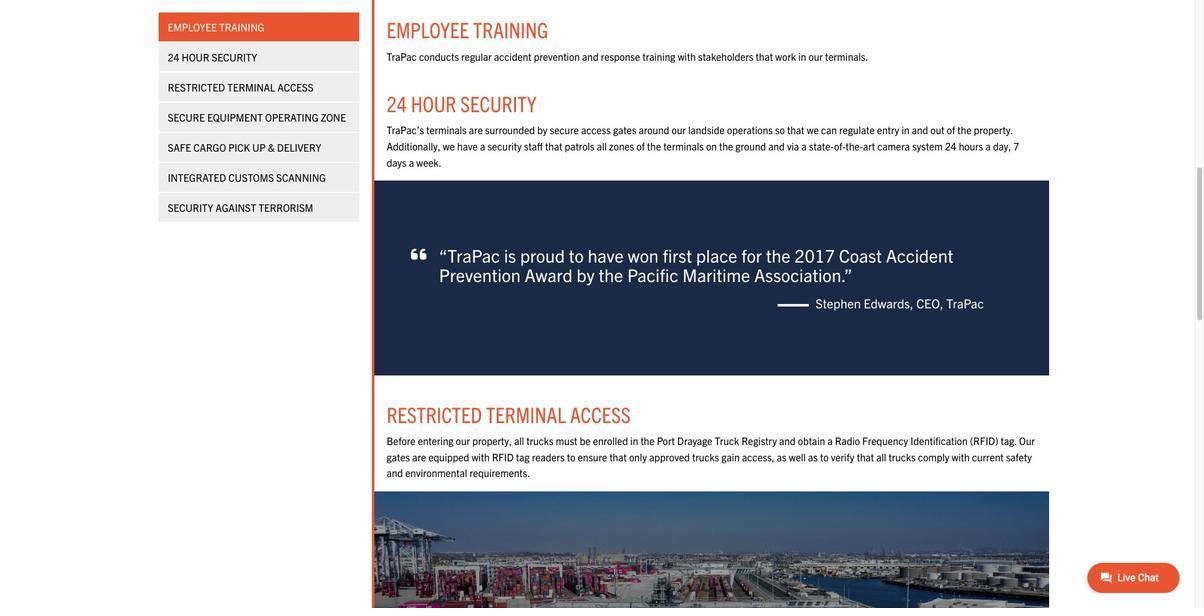Task type: vqa. For each thing, say whether or not it's contained in the screenshot.
main content
no



Task type: describe. For each thing, give the bounding box(es) containing it.
zone
[[321, 111, 346, 124]]

camera
[[878, 140, 911, 152]]

secure
[[168, 111, 205, 124]]

1 horizontal spatial employee
[[387, 16, 469, 43]]

0 horizontal spatial employee training
[[168, 21, 265, 33]]

equipment
[[207, 111, 263, 124]]

prevention
[[439, 263, 521, 286]]

by inside trapac's terminals are surrounded by secure access gates around our landside operations so that we can regulate entry in and out of the property. additionally, we have a security staff that patrols all zones of the terminals on the ground and via a state-of-the-art camera system 24 hours a day, 7 days a week.
[[538, 124, 548, 136]]

trapac's
[[387, 124, 424, 136]]

to down must
[[567, 451, 576, 464]]

up
[[253, 141, 266, 154]]

1 vertical spatial terminal
[[486, 401, 567, 428]]

employee training link
[[158, 13, 359, 41]]

0 vertical spatial restricted
[[168, 81, 225, 94]]

"trapac
[[439, 244, 500, 267]]

integrated customs scanning
[[168, 171, 326, 184]]

a right the via
[[802, 140, 807, 152]]

to left verify
[[821, 451, 829, 464]]

safe cargo pick up & delivery link
[[158, 133, 359, 162]]

safe cargo pick up & delivery
[[168, 141, 322, 154]]

1 horizontal spatial with
[[678, 50, 696, 62]]

coast
[[840, 244, 883, 267]]

well
[[789, 451, 806, 464]]

0 horizontal spatial employee
[[168, 21, 217, 33]]

place
[[697, 244, 738, 267]]

the down around
[[648, 140, 662, 152]]

are inside 'before entering our property, all trucks must be enrolled in the port drayage truck registry and obtain a radio frequency identification (rfid) tag. our gates are equipped with rfid tag readers to ensure that only approved trucks gain access, as well as to verify that all trucks comply with current safety and environmental requirements.'
[[413, 451, 426, 464]]

1 horizontal spatial employee training
[[387, 16, 549, 43]]

verify
[[831, 451, 855, 464]]

0 horizontal spatial training
[[219, 21, 265, 33]]

stephen
[[816, 296, 861, 311]]

secure
[[550, 124, 579, 136]]

hour inside "24 hour security" link
[[182, 51, 209, 63]]

0 vertical spatial of
[[948, 124, 956, 136]]

24 inside trapac's terminals are surrounded by secure access gates around our landside operations so that we can regulate entry in and out of the property. additionally, we have a security staff that patrols all zones of the terminals on the ground and via a state-of-the-art camera system 24 hours a day, 7 days a week.
[[946, 140, 957, 152]]

edwards,
[[864, 296, 914, 311]]

integrated
[[168, 171, 226, 184]]

and left out
[[912, 124, 929, 136]]

property,
[[473, 435, 512, 448]]

training
[[643, 50, 676, 62]]

registry
[[742, 435, 777, 448]]

surrounded
[[485, 124, 535, 136]]

scanning
[[276, 171, 326, 184]]

1 horizontal spatial restricted terminal access
[[387, 401, 631, 428]]

2 horizontal spatial with
[[952, 451, 970, 464]]

accident
[[887, 244, 954, 267]]

that down secure
[[546, 140, 563, 152]]

cargo
[[194, 141, 226, 154]]

be
[[580, 435, 591, 448]]

regular
[[462, 50, 492, 62]]

integrated customs scanning link
[[158, 163, 359, 192]]

ground
[[736, 140, 767, 152]]

prevention
[[534, 50, 580, 62]]

(rfid)
[[971, 435, 999, 448]]

0 vertical spatial we
[[807, 124, 819, 136]]

state-
[[810, 140, 835, 152]]

the up hours
[[958, 124, 972, 136]]

that right so
[[788, 124, 805, 136]]

proud
[[521, 244, 565, 267]]

&
[[268, 141, 275, 154]]

1 horizontal spatial training
[[473, 16, 549, 43]]

operating
[[265, 111, 319, 124]]

ensure
[[578, 451, 608, 464]]

staff
[[524, 140, 543, 152]]

pacific
[[628, 263, 679, 286]]

regulate
[[840, 124, 875, 136]]

only
[[630, 451, 647, 464]]

secure equipment operating zone link
[[158, 103, 359, 132]]

and left response
[[583, 50, 599, 62]]

before entering our property, all trucks must be enrolled in the port drayage truck registry and obtain a radio frequency identification (rfid) tag. our gates are equipped with rfid tag readers to ensure that only approved trucks gain access, as well as to verify that all trucks comply with current safety and environmental requirements.
[[387, 435, 1036, 480]]

port
[[657, 435, 675, 448]]

pick
[[229, 141, 250, 154]]

frequency
[[863, 435, 909, 448]]

1 vertical spatial all
[[515, 435, 525, 448]]

access
[[582, 124, 611, 136]]

customs
[[229, 171, 274, 184]]

zones
[[610, 140, 635, 152]]

truck
[[715, 435, 740, 448]]

all inside trapac's terminals are surrounded by secure access gates around our landside operations so that we can regulate entry in and out of the property. additionally, we have a security staff that patrols all zones of the terminals on the ground and via a state-of-the-art camera system 24 hours a day, 7 days a week.
[[597, 140, 607, 152]]

gates inside trapac's terminals are surrounded by secure access gates around our landside operations so that we can regulate entry in and out of the property. additionally, we have a security staff that patrols all zones of the terminals on the ground and via a state-of-the-art camera system 24 hours a day, 7 days a week.
[[614, 124, 637, 136]]

in inside trapac's terminals are surrounded by secure access gates around our landside operations so that we can regulate entry in and out of the property. additionally, we have a security staff that patrols all zones of the terminals on the ground and via a state-of-the-art camera system 24 hours a day, 7 days a week.
[[902, 124, 910, 136]]

1 vertical spatial terminals
[[664, 140, 704, 152]]

terminal inside restricted terminal access link
[[228, 81, 275, 94]]

7
[[1014, 140, 1020, 152]]

trapac conducts regular accident prevention and response training with stakeholders that work in our terminals.
[[387, 50, 869, 62]]

of-
[[835, 140, 846, 152]]

1 horizontal spatial restricted
[[387, 401, 482, 428]]

have inside "trapac is proud to have won first place for the 2017 coast accident prevention award by the pacific maritime association."
[[588, 244, 624, 267]]

day,
[[994, 140, 1012, 152]]

out
[[931, 124, 945, 136]]

a inside 'before entering our property, all trucks must be enrolled in the port drayage truck registry and obtain a radio frequency identification (rfid) tag. our gates are equipped with rfid tag readers to ensure that only approved trucks gain access, as well as to verify that all trucks comply with current safety and environmental requirements.'
[[828, 435, 833, 448]]

the right the on
[[720, 140, 734, 152]]

maritime
[[683, 263, 751, 286]]

1 horizontal spatial access
[[570, 401, 631, 428]]

accident
[[494, 50, 532, 62]]

patrols
[[565, 140, 595, 152]]

solid image
[[411, 246, 427, 263]]

week.
[[417, 156, 442, 169]]

0 horizontal spatial with
[[472, 451, 490, 464]]

the-
[[846, 140, 864, 152]]

0 horizontal spatial of
[[637, 140, 645, 152]]

by inside "trapac is proud to have won first place for the 2017 coast accident prevention award by the pacific maritime association."
[[577, 263, 595, 286]]

system
[[913, 140, 943, 152]]

safety
[[1007, 451, 1033, 464]]

approved
[[650, 451, 690, 464]]

2 horizontal spatial trucks
[[889, 451, 916, 464]]

so
[[776, 124, 785, 136]]

0 horizontal spatial trucks
[[527, 435, 554, 448]]

rfid
[[492, 451, 514, 464]]

equipped
[[429, 451, 470, 464]]

response
[[601, 50, 641, 62]]

for
[[742, 244, 763, 267]]

our inside 'before entering our property, all trucks must be enrolled in the port drayage truck registry and obtain a radio frequency identification (rfid) tag. our gates are equipped with rfid tag readers to ensure that only approved trucks gain access, as well as to verify that all trucks comply with current safety and environmental requirements.'
[[456, 435, 470, 448]]

art
[[864, 140, 876, 152]]



Task type: locate. For each thing, give the bounding box(es) containing it.
with right training
[[678, 50, 696, 62]]

2 horizontal spatial in
[[902, 124, 910, 136]]

0 vertical spatial our
[[809, 50, 823, 62]]

in
[[799, 50, 807, 62], [902, 124, 910, 136], [631, 435, 639, 448]]

0 horizontal spatial restricted terminal access
[[168, 81, 314, 94]]

all down access
[[597, 140, 607, 152]]

via
[[788, 140, 800, 152]]

gates up zones
[[614, 124, 637, 136]]

with
[[678, 50, 696, 62], [472, 451, 490, 464], [952, 451, 970, 464]]

have
[[458, 140, 478, 152], [588, 244, 624, 267]]

hour up trapac's
[[411, 90, 457, 117]]

1 horizontal spatial we
[[807, 124, 819, 136]]

access up operating on the left of page
[[278, 81, 314, 94]]

and
[[583, 50, 599, 62], [912, 124, 929, 136], [769, 140, 785, 152], [780, 435, 796, 448], [387, 467, 403, 480]]

that down enrolled
[[610, 451, 627, 464]]

security down employee training link
[[212, 51, 257, 63]]

that
[[756, 50, 774, 62], [788, 124, 805, 136], [546, 140, 563, 152], [610, 451, 627, 464], [857, 451, 875, 464]]

with down property,
[[472, 451, 490, 464]]

2 vertical spatial 24
[[946, 140, 957, 152]]

0 horizontal spatial terminals
[[427, 124, 467, 136]]

requirements.
[[470, 467, 530, 480]]

1 horizontal spatial our
[[672, 124, 686, 136]]

and down so
[[769, 140, 785, 152]]

are
[[469, 124, 483, 136], [413, 451, 426, 464]]

security down the integrated
[[168, 201, 213, 214]]

that left work
[[756, 50, 774, 62]]

hour
[[182, 51, 209, 63], [411, 90, 457, 117]]

trucks
[[527, 435, 554, 448], [693, 451, 720, 464], [889, 451, 916, 464]]

our inside trapac's terminals are surrounded by secure access gates around our landside operations so that we can regulate entry in and out of the property. additionally, we have a security staff that patrols all zones of the terminals on the ground and via a state-of-the-art camera system 24 hours a day, 7 days a week.
[[672, 124, 686, 136]]

terminal
[[228, 81, 275, 94], [486, 401, 567, 428]]

against
[[216, 201, 256, 214]]

1 horizontal spatial are
[[469, 124, 483, 136]]

all down frequency
[[877, 451, 887, 464]]

24 hour security up restricted terminal access link
[[168, 51, 257, 63]]

1 horizontal spatial trucks
[[693, 451, 720, 464]]

1 horizontal spatial terminal
[[486, 401, 567, 428]]

0 horizontal spatial we
[[443, 140, 455, 152]]

our
[[1020, 435, 1036, 448]]

1 horizontal spatial as
[[809, 451, 818, 464]]

1 vertical spatial have
[[588, 244, 624, 267]]

can
[[822, 124, 838, 136]]

are left surrounded
[[469, 124, 483, 136]]

0 vertical spatial terminal
[[228, 81, 275, 94]]

1 horizontal spatial gates
[[614, 124, 637, 136]]

1 horizontal spatial have
[[588, 244, 624, 267]]

2 as from the left
[[809, 451, 818, 464]]

to inside "trapac is proud to have won first place for the 2017 coast accident prevention award by the pacific maritime association."
[[569, 244, 584, 267]]

as left well
[[777, 451, 787, 464]]

are down entering
[[413, 451, 426, 464]]

as
[[777, 451, 787, 464], [809, 451, 818, 464]]

trapac left conducts
[[387, 50, 417, 62]]

1 vertical spatial gates
[[387, 451, 410, 464]]

restricted terminal access up equipment
[[168, 81, 314, 94]]

1 horizontal spatial 24
[[387, 90, 407, 117]]

have inside trapac's terminals are surrounded by secure access gates around our landside operations so that we can regulate entry in and out of the property. additionally, we have a security staff that patrols all zones of the terminals on the ground and via a state-of-the-art camera system 24 hours a day, 7 days a week.
[[458, 140, 478, 152]]

1 horizontal spatial terminals
[[664, 140, 704, 152]]

won
[[628, 244, 659, 267]]

0 vertical spatial 24 hour security
[[168, 51, 257, 63]]

to right 'proud'
[[569, 244, 584, 267]]

terminals.
[[826, 50, 869, 62]]

employee training up "24 hour security" link
[[168, 21, 265, 33]]

2 vertical spatial in
[[631, 435, 639, 448]]

0 horizontal spatial hour
[[182, 51, 209, 63]]

a left the security in the left of the page
[[480, 140, 486, 152]]

0 horizontal spatial as
[[777, 451, 787, 464]]

by
[[538, 124, 548, 136], [577, 263, 595, 286]]

of right out
[[948, 124, 956, 136]]

2 vertical spatial security
[[168, 201, 213, 214]]

enrolled
[[593, 435, 628, 448]]

0 horizontal spatial gates
[[387, 451, 410, 464]]

trapac's terminals are surrounded by secure access gates around our landside operations so that we can regulate entry in and out of the property. additionally, we have a security staff that patrols all zones of the terminals on the ground and via a state-of-the-art camera system 24 hours a day, 7 days a week.
[[387, 124, 1020, 169]]

24
[[168, 51, 179, 63], [387, 90, 407, 117], [946, 140, 957, 152]]

current
[[973, 451, 1004, 464]]

operations
[[728, 124, 773, 136]]

employee training up the regular on the top of the page
[[387, 16, 549, 43]]

24 hour security link
[[158, 43, 359, 72]]

the left won
[[599, 263, 624, 286]]

a
[[480, 140, 486, 152], [802, 140, 807, 152], [986, 140, 991, 152], [409, 156, 414, 169], [828, 435, 833, 448]]

of right zones
[[637, 140, 645, 152]]

in right entry
[[902, 124, 910, 136]]

we left the can
[[807, 124, 819, 136]]

with down identification
[[952, 451, 970, 464]]

a left day,
[[986, 140, 991, 152]]

0 vertical spatial trapac
[[387, 50, 417, 62]]

the right for
[[767, 244, 791, 267]]

trucks up readers
[[527, 435, 554, 448]]

tag
[[516, 451, 530, 464]]

before
[[387, 435, 416, 448]]

0 horizontal spatial are
[[413, 451, 426, 464]]

0 horizontal spatial restricted
[[168, 81, 225, 94]]

restricted terminal access up property,
[[387, 401, 631, 428]]

gates down before
[[387, 451, 410, 464]]

24 left hours
[[946, 140, 957, 152]]

terrorism
[[259, 201, 314, 214]]

terminals left the on
[[664, 140, 704, 152]]

terminals up week.
[[427, 124, 467, 136]]

training
[[473, 16, 549, 43], [219, 21, 265, 33]]

1 vertical spatial access
[[570, 401, 631, 428]]

delivery
[[277, 141, 322, 154]]

is
[[504, 244, 516, 267]]

0 vertical spatial in
[[799, 50, 807, 62]]

by up the staff
[[538, 124, 548, 136]]

2017
[[795, 244, 836, 267]]

1 vertical spatial hour
[[411, 90, 457, 117]]

0 vertical spatial gates
[[614, 124, 637, 136]]

obtain
[[798, 435, 826, 448]]

1 vertical spatial security
[[461, 90, 537, 117]]

our up equipped
[[456, 435, 470, 448]]

1 vertical spatial by
[[577, 263, 595, 286]]

terminal up secure equipment operating zone
[[228, 81, 275, 94]]

have left won
[[588, 244, 624, 267]]

restricted terminal access link
[[158, 73, 359, 102]]

0 horizontal spatial terminal
[[228, 81, 275, 94]]

have left the security in the left of the page
[[458, 140, 478, 152]]

24 up trapac's
[[387, 90, 407, 117]]

days
[[387, 156, 407, 169]]

0 horizontal spatial by
[[538, 124, 548, 136]]

1 horizontal spatial 24 hour security
[[387, 90, 537, 117]]

"trapac is proud to have won first place for the 2017 coast accident prevention award by the pacific maritime association."
[[439, 244, 954, 286]]

access,
[[743, 451, 775, 464]]

training up "24 hour security" link
[[219, 21, 265, 33]]

0 vertical spatial have
[[458, 140, 478, 152]]

environmental
[[406, 467, 468, 480]]

24 up secure
[[168, 51, 179, 63]]

1 vertical spatial are
[[413, 451, 426, 464]]

0 vertical spatial by
[[538, 124, 548, 136]]

0 horizontal spatial 24
[[168, 51, 179, 63]]

1 vertical spatial 24
[[387, 90, 407, 117]]

0 vertical spatial terminals
[[427, 124, 467, 136]]

access
[[278, 81, 314, 94], [570, 401, 631, 428]]

safe
[[168, 141, 191, 154]]

access up enrolled
[[570, 401, 631, 428]]

0 horizontal spatial have
[[458, 140, 478, 152]]

our right work
[[809, 50, 823, 62]]

1 vertical spatial restricted
[[387, 401, 482, 428]]

1 horizontal spatial hour
[[411, 90, 457, 117]]

trucks down frequency
[[889, 451, 916, 464]]

0 vertical spatial hour
[[182, 51, 209, 63]]

a left radio
[[828, 435, 833, 448]]

the left port
[[641, 435, 655, 448]]

access inside restricted terminal access link
[[278, 81, 314, 94]]

in right work
[[799, 50, 807, 62]]

0 vertical spatial restricted terminal access
[[168, 81, 314, 94]]

security against terrorism link
[[158, 193, 359, 222]]

to
[[569, 244, 584, 267], [567, 451, 576, 464], [821, 451, 829, 464]]

1 as from the left
[[777, 451, 787, 464]]

property.
[[975, 124, 1013, 136]]

restricted up secure
[[168, 81, 225, 94]]

gain
[[722, 451, 740, 464]]

1 horizontal spatial by
[[577, 263, 595, 286]]

0 horizontal spatial access
[[278, 81, 314, 94]]

0 horizontal spatial all
[[515, 435, 525, 448]]

0 horizontal spatial our
[[456, 435, 470, 448]]

a right the days
[[409, 156, 414, 169]]

and down before
[[387, 467, 403, 480]]

1 vertical spatial of
[[637, 140, 645, 152]]

identification
[[911, 435, 968, 448]]

0 vertical spatial security
[[212, 51, 257, 63]]

restricted up entering
[[387, 401, 482, 428]]

conducts
[[419, 50, 459, 62]]

the inside 'before entering our property, all trucks must be enrolled in the port drayage truck registry and obtain a radio frequency identification (rfid) tag. our gates are equipped with rfid tag readers to ensure that only approved trucks gain access, as well as to verify that all trucks comply with current safety and environmental requirements.'
[[641, 435, 655, 448]]

0 vertical spatial are
[[469, 124, 483, 136]]

hour up secure
[[182, 51, 209, 63]]

first
[[663, 244, 693, 267]]

trapac right ceo,
[[947, 296, 985, 311]]

as right well
[[809, 451, 818, 464]]

0 vertical spatial 24
[[168, 51, 179, 63]]

ceo,
[[917, 296, 944, 311]]

0 horizontal spatial in
[[631, 435, 639, 448]]

and up well
[[780, 435, 796, 448]]

1 horizontal spatial trapac
[[947, 296, 985, 311]]

0 horizontal spatial 24 hour security
[[168, 51, 257, 63]]

secure equipment operating zone
[[168, 111, 346, 124]]

trucks down drayage
[[693, 451, 720, 464]]

1 vertical spatial trapac
[[947, 296, 985, 311]]

training up accident
[[473, 16, 549, 43]]

our right around
[[672, 124, 686, 136]]

we right additionally,
[[443, 140, 455, 152]]

2 vertical spatial our
[[456, 435, 470, 448]]

radio
[[836, 435, 861, 448]]

tag.
[[1001, 435, 1018, 448]]

1 vertical spatial in
[[902, 124, 910, 136]]

award
[[525, 263, 573, 286]]

stephen edwards, ceo, trapac
[[816, 296, 985, 311]]

additionally,
[[387, 140, 441, 152]]

hours
[[960, 140, 984, 152]]

0 vertical spatial access
[[278, 81, 314, 94]]

must
[[556, 435, 578, 448]]

in up only
[[631, 435, 639, 448]]

in inside 'before entering our property, all trucks must be enrolled in the port drayage truck registry and obtain a radio frequency identification (rfid) tag. our gates are equipped with rfid tag readers to ensure that only approved trucks gain access, as well as to verify that all trucks comply with current safety and environmental requirements.'
[[631, 435, 639, 448]]

1 vertical spatial restricted terminal access
[[387, 401, 631, 428]]

1 vertical spatial our
[[672, 124, 686, 136]]

landside
[[689, 124, 725, 136]]

that right verify
[[857, 451, 875, 464]]

comply
[[919, 451, 950, 464]]

1 horizontal spatial all
[[597, 140, 607, 152]]

1 horizontal spatial of
[[948, 124, 956, 136]]

1 vertical spatial we
[[443, 140, 455, 152]]

employee training
[[387, 16, 549, 43], [168, 21, 265, 33]]

security against terrorism
[[168, 201, 314, 214]]

by right award
[[577, 263, 595, 286]]

entering
[[418, 435, 454, 448]]

all
[[597, 140, 607, 152], [515, 435, 525, 448], [877, 451, 887, 464]]

terminal up tag
[[486, 401, 567, 428]]

0 vertical spatial all
[[597, 140, 607, 152]]

1 vertical spatial 24 hour security
[[387, 90, 537, 117]]

on
[[707, 140, 717, 152]]

1 horizontal spatial in
[[799, 50, 807, 62]]

24 hour security down the regular on the top of the page
[[387, 90, 537, 117]]

all up tag
[[515, 435, 525, 448]]

2 vertical spatial all
[[877, 451, 887, 464]]

security up surrounded
[[461, 90, 537, 117]]

2 horizontal spatial our
[[809, 50, 823, 62]]

2 horizontal spatial 24
[[946, 140, 957, 152]]

are inside trapac's terminals are surrounded by secure access gates around our landside operations so that we can regulate entry in and out of the property. additionally, we have a security staff that patrols all zones of the terminals on the ground and via a state-of-the-art camera system 24 hours a day, 7 days a week.
[[469, 124, 483, 136]]

0 horizontal spatial trapac
[[387, 50, 417, 62]]

entry
[[878, 124, 900, 136]]

readers
[[532, 451, 565, 464]]

gates inside 'before entering our property, all trucks must be enrolled in the port drayage truck registry and obtain a radio frequency identification (rfid) tag. our gates are equipped with rfid tag readers to ensure that only approved trucks gain access, as well as to verify that all trucks comply with current safety and environmental requirements.'
[[387, 451, 410, 464]]

2 horizontal spatial all
[[877, 451, 887, 464]]



